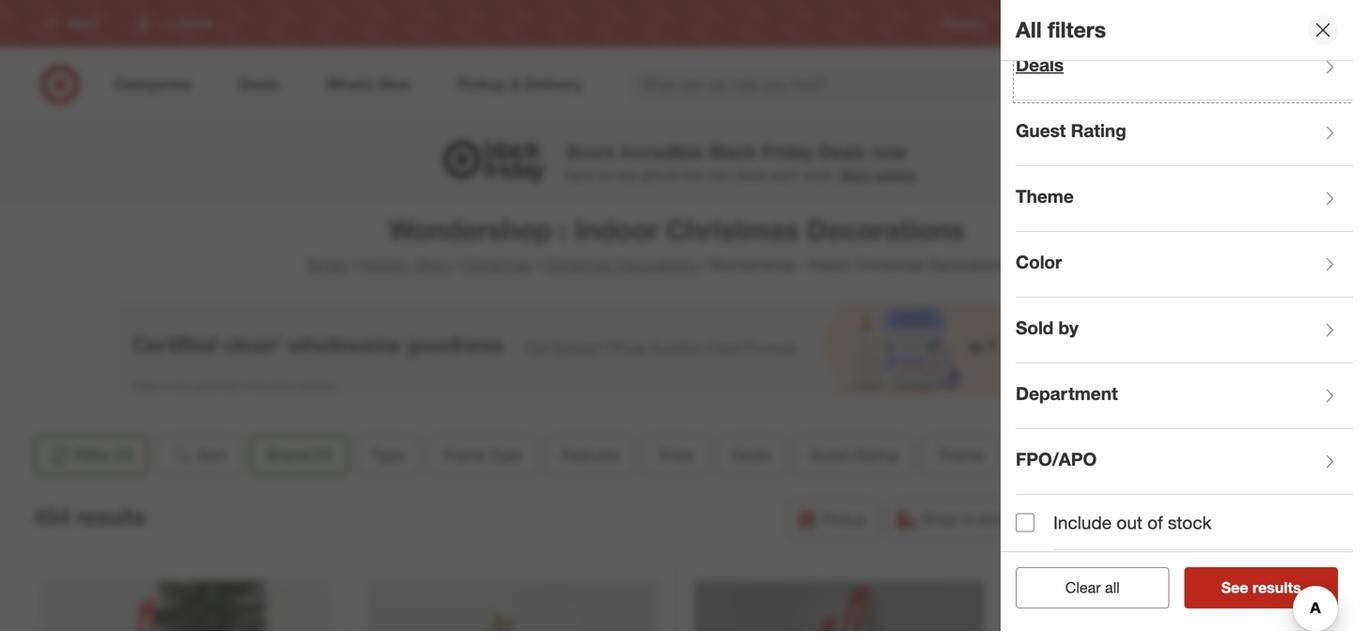 Task type: describe. For each thing, give the bounding box(es) containing it.
0 vertical spatial guest rating button
[[1016, 101, 1354, 166]]

all filters dialog
[[1001, 0, 1354, 632]]

color
[[1016, 252, 1063, 273]]

filter (1)
[[75, 447, 133, 465]]

christmas right christmas link
[[544, 256, 612, 275]]

all filters
[[1016, 17, 1107, 43]]

1 vertical spatial indoor
[[808, 256, 852, 275]]

black
[[709, 141, 757, 163]]

of
[[1148, 512, 1163, 534]]

store
[[978, 510, 1012, 529]]

find stores link
[[1266, 15, 1324, 32]]

brand
[[267, 447, 310, 465]]

start
[[841, 167, 872, 183]]

filter
[[75, 447, 111, 465]]

454
[[34, 504, 70, 531]]

stores
[[1291, 16, 1324, 30]]

(1) for filter (1)
[[116, 447, 133, 465]]

redcard link
[[1098, 15, 1143, 32]]

0 horizontal spatial deals
[[733, 447, 771, 465]]

see results button
[[1185, 568, 1339, 609]]

by
[[1059, 317, 1079, 339]]

out
[[1117, 512, 1143, 534]]

clear all
[[1066, 579, 1120, 597]]

guest rating inside all filters dialog
[[1016, 120, 1127, 142]]

ad
[[1054, 16, 1068, 30]]

price
[[659, 447, 693, 465]]

454 results
[[34, 504, 146, 531]]

fpo/apo
[[1016, 449, 1097, 471]]

registry
[[943, 16, 985, 30]]

1 horizontal spatial deals button
[[1016, 35, 1354, 101]]

decorations down saving
[[807, 213, 965, 247]]

shop inside button
[[922, 510, 958, 529]]

same
[[1066, 510, 1105, 529]]

frame type
[[444, 447, 522, 465]]

What can we help you find? suggestions appear below search field
[[629, 64, 1097, 105]]

clear
[[1066, 579, 1101, 597]]

deals inside all filters dialog
[[1016, 54, 1064, 76]]

(1) for brand (1)
[[315, 447, 332, 465]]

top
[[617, 167, 637, 183]]

shop in store
[[922, 510, 1012, 529]]

0 horizontal spatial guest rating
[[810, 447, 898, 465]]

2 type from the left
[[490, 447, 522, 465]]

(454)
[[1014, 256, 1047, 275]]

sold by
[[1016, 317, 1079, 339]]

target link
[[306, 256, 347, 275]]

incredible
[[621, 141, 704, 163]]

frame type button
[[428, 435, 538, 477]]

sort
[[198, 447, 227, 465]]

deals inside score incredible black friday deals now save on top gifts & find new deals each week. start saving
[[819, 141, 867, 163]]

brand (1)
[[267, 447, 332, 465]]

1 type from the left
[[372, 447, 404, 465]]

score
[[566, 141, 616, 163]]

3 / from the left
[[535, 256, 540, 275]]

in
[[962, 510, 974, 529]]

department button
[[1016, 364, 1354, 430]]

new
[[707, 167, 731, 183]]

0 horizontal spatial indoor
[[575, 213, 659, 247]]

redcard
[[1098, 16, 1143, 30]]

filter (1) button
[[34, 435, 148, 477]]

all
[[1016, 17, 1042, 43]]

holiday shop link
[[360, 256, 450, 275]]

0 horizontal spatial deals button
[[717, 435, 787, 477]]

sold
[[1016, 317, 1054, 339]]

1 vertical spatial :
[[800, 256, 804, 275]]

pickup
[[822, 510, 867, 529]]

wondershop : indoor christmas decorations target / holiday shop / christmas / christmas decorations / wondershop : indoor christmas decorations (454)
[[306, 213, 1047, 275]]

target
[[306, 256, 347, 275]]

&
[[669, 167, 678, 183]]

weekly ad link
[[1015, 15, 1068, 32]]

Include out of stock checkbox
[[1016, 514, 1035, 533]]

day
[[1109, 510, 1135, 529]]

4 / from the left
[[701, 256, 706, 275]]

results for see results
[[1253, 579, 1302, 597]]

find
[[681, 167, 703, 183]]

gifts
[[640, 167, 666, 183]]

0 horizontal spatial rating
[[855, 447, 898, 465]]

each
[[770, 167, 799, 183]]



Task type: locate. For each thing, give the bounding box(es) containing it.
results inside button
[[1253, 579, 1302, 597]]

guest rating
[[1016, 120, 1127, 142], [810, 447, 898, 465]]

department
[[1016, 383, 1118, 405]]

shop
[[415, 256, 450, 275], [922, 510, 958, 529]]

2 / from the left
[[454, 256, 459, 275]]

shop right holiday
[[415, 256, 450, 275]]

type right frame
[[490, 447, 522, 465]]

results for 454 results
[[76, 504, 146, 531]]

find stores
[[1266, 16, 1324, 30]]

1 horizontal spatial deals
[[819, 141, 867, 163]]

3pc fabric gnome christmas figurine set - wondershop™ white/red image
[[1022, 581, 1313, 632], [1022, 581, 1313, 632]]

1 vertical spatial guest rating button
[[794, 435, 914, 477]]

deals button
[[1016, 35, 1354, 101], [717, 435, 787, 477]]

christmas decorations link
[[544, 256, 698, 275]]

2 vertical spatial deals
[[733, 447, 771, 465]]

indoor
[[575, 213, 659, 247], [808, 256, 852, 275]]

weekly
[[1015, 16, 1051, 30]]

deals button right price button
[[717, 435, 787, 477]]

wondershop down deals
[[710, 256, 796, 275]]

decorations left (454)
[[929, 256, 1010, 275]]

weekly ad
[[1015, 16, 1068, 30]]

fpo/apo button
[[1016, 430, 1354, 495]]

on
[[599, 167, 614, 183]]

friday
[[762, 141, 814, 163]]

1 horizontal spatial theme
[[1016, 186, 1074, 207]]

0 vertical spatial :
[[560, 213, 567, 247]]

/ left christmas link
[[454, 256, 459, 275]]

shop left the in
[[922, 510, 958, 529]]

see
[[1222, 579, 1249, 597]]

/ right christmas link
[[535, 256, 540, 275]]

week.
[[803, 167, 837, 183]]

results right see on the right bottom of page
[[1253, 579, 1302, 597]]

1 horizontal spatial guest rating button
[[1016, 101, 1354, 166]]

1 vertical spatial guest
[[810, 447, 851, 465]]

indoor down week.
[[808, 256, 852, 275]]

deals right price
[[733, 447, 771, 465]]

0 vertical spatial results
[[76, 504, 146, 531]]

0 vertical spatial rating
[[1071, 120, 1127, 142]]

/ right christmas decorations link
[[701, 256, 706, 275]]

theme up color
[[1016, 186, 1074, 207]]

1 / from the left
[[351, 256, 356, 275]]

same day delivery
[[1066, 510, 1194, 529]]

1 horizontal spatial (1)
[[315, 447, 332, 465]]

type
[[372, 447, 404, 465], [490, 447, 522, 465]]

decorations up advertisement region
[[616, 256, 698, 275]]

save
[[566, 167, 595, 183]]

christmas down new
[[667, 213, 800, 247]]

1 vertical spatial deals button
[[717, 435, 787, 477]]

features button
[[546, 435, 636, 477]]

1 vertical spatial shop
[[922, 510, 958, 529]]

1 horizontal spatial guest rating
[[1016, 120, 1127, 142]]

0 vertical spatial theme button
[[1016, 166, 1354, 232]]

0 vertical spatial theme
[[1016, 186, 1074, 207]]

all
[[1106, 579, 1120, 597]]

1 vertical spatial theme button
[[922, 435, 1000, 477]]

/ right 'target' link at the top left
[[351, 256, 356, 275]]

(1) inside button
[[116, 447, 133, 465]]

0 horizontal spatial wondershop
[[389, 213, 552, 247]]

1 horizontal spatial type
[[490, 447, 522, 465]]

0 vertical spatial guest rating
[[1016, 120, 1127, 142]]

1 vertical spatial wondershop
[[710, 256, 796, 275]]

1 vertical spatial results
[[1253, 579, 1302, 597]]

results right 454
[[76, 504, 146, 531]]

0 vertical spatial deals
[[1016, 54, 1064, 76]]

large climbing santa decorative christmas figurine red - wondershop™ image
[[41, 581, 330, 632], [41, 581, 330, 632], [695, 581, 985, 632], [695, 581, 985, 632]]

theme up shop in store
[[938, 447, 984, 465]]

christmas down saving
[[856, 256, 925, 275]]

sort button
[[156, 435, 243, 477]]

0 horizontal spatial guest rating button
[[794, 435, 914, 477]]

1 vertical spatial guest rating
[[810, 447, 898, 465]]

filters
[[1048, 17, 1107, 43]]

pickup button
[[787, 499, 880, 541]]

wondershop up christmas link
[[389, 213, 552, 247]]

deals down all
[[1016, 54, 1064, 76]]

delivery
[[1139, 510, 1194, 529]]

1 horizontal spatial rating
[[1071, 120, 1127, 142]]

1 horizontal spatial :
[[800, 256, 804, 275]]

rating
[[1071, 120, 1127, 142], [855, 447, 898, 465]]

0 vertical spatial shop
[[415, 256, 450, 275]]

guest inside all filters dialog
[[1016, 120, 1066, 142]]

price button
[[643, 435, 709, 477]]

see results
[[1222, 579, 1302, 597]]

stock
[[1168, 512, 1212, 534]]

20" battery operated animated plush dancing christmas tree sculpture - wondershop™ green image
[[368, 581, 658, 632], [368, 581, 658, 632]]

registry link
[[943, 15, 985, 32]]

theme
[[1016, 186, 1074, 207], [938, 447, 984, 465]]

:
[[560, 213, 567, 247], [800, 256, 804, 275]]

/
[[351, 256, 356, 275], [454, 256, 459, 275], [535, 256, 540, 275], [701, 256, 706, 275]]

1 horizontal spatial wondershop
[[710, 256, 796, 275]]

1 (1) from the left
[[116, 447, 133, 465]]

christmas right 'holiday shop' link
[[463, 256, 531, 275]]

same day delivery button
[[1031, 499, 1206, 541]]

type left frame
[[372, 447, 404, 465]]

0 horizontal spatial shop
[[415, 256, 450, 275]]

advertisement region
[[113, 303, 1241, 397]]

include out of stock
[[1054, 512, 1212, 534]]

saving
[[876, 167, 916, 183]]

1 horizontal spatial guest
[[1016, 120, 1066, 142]]

(1) right the brand
[[315, 447, 332, 465]]

0 horizontal spatial theme
[[938, 447, 984, 465]]

0 horizontal spatial results
[[76, 504, 146, 531]]

0 horizontal spatial :
[[560, 213, 567, 247]]

0 horizontal spatial type
[[372, 447, 404, 465]]

theme inside all filters dialog
[[1016, 186, 1074, 207]]

results
[[76, 504, 146, 531], [1253, 579, 1302, 597]]

christmas link
[[463, 256, 531, 275]]

: down week.
[[800, 256, 804, 275]]

1 horizontal spatial theme button
[[1016, 166, 1354, 232]]

1 horizontal spatial shop
[[922, 510, 958, 529]]

0 vertical spatial guest
[[1016, 120, 1066, 142]]

0 horizontal spatial theme button
[[922, 435, 1000, 477]]

1 vertical spatial theme
[[938, 447, 984, 465]]

0 horizontal spatial guest
[[810, 447, 851, 465]]

2 (1) from the left
[[315, 447, 332, 465]]

include
[[1054, 512, 1112, 534]]

frame
[[444, 447, 486, 465]]

1 vertical spatial deals
[[819, 141, 867, 163]]

0 vertical spatial wondershop
[[389, 213, 552, 247]]

type button
[[356, 435, 420, 477]]

0 vertical spatial indoor
[[575, 213, 659, 247]]

shop inside wondershop : indoor christmas decorations target / holiday shop / christmas / christmas decorations / wondershop : indoor christmas decorations (454)
[[415, 256, 450, 275]]

clear all button
[[1016, 568, 1170, 609]]

deals button down redcard link
[[1016, 35, 1354, 101]]

2 horizontal spatial deals
[[1016, 54, 1064, 76]]

deals
[[1016, 54, 1064, 76], [819, 141, 867, 163], [733, 447, 771, 465]]

color button
[[1016, 232, 1354, 298]]

sold by button
[[1016, 298, 1354, 364]]

0 vertical spatial deals button
[[1016, 35, 1354, 101]]

0 horizontal spatial (1)
[[116, 447, 133, 465]]

guest
[[1016, 120, 1066, 142], [810, 447, 851, 465]]

find
[[1266, 16, 1288, 30]]

holiday
[[360, 256, 410, 275]]

deals
[[735, 167, 767, 183]]

wondershop
[[389, 213, 552, 247], [710, 256, 796, 275]]

indoor up christmas decorations link
[[575, 213, 659, 247]]

rating inside all filters dialog
[[1071, 120, 1127, 142]]

now
[[872, 141, 907, 163]]

1 horizontal spatial indoor
[[808, 256, 852, 275]]

features
[[562, 447, 620, 465]]

deals up start
[[819, 141, 867, 163]]

: down save
[[560, 213, 567, 247]]

(1) right filter
[[116, 447, 133, 465]]

1 vertical spatial rating
[[855, 447, 898, 465]]

1 horizontal spatial results
[[1253, 579, 1302, 597]]

christmas
[[667, 213, 800, 247], [463, 256, 531, 275], [544, 256, 612, 275], [856, 256, 925, 275]]

score incredible black friday deals now save on top gifts & find new deals each week. start saving
[[566, 141, 916, 183]]

shop in store button
[[887, 499, 1024, 541]]

guest rating button
[[1016, 101, 1354, 166], [794, 435, 914, 477]]

decorations
[[807, 213, 965, 247], [616, 256, 698, 275], [929, 256, 1010, 275]]



Task type: vqa. For each thing, say whether or not it's contained in the screenshot.
"Rating" to the bottom
yes



